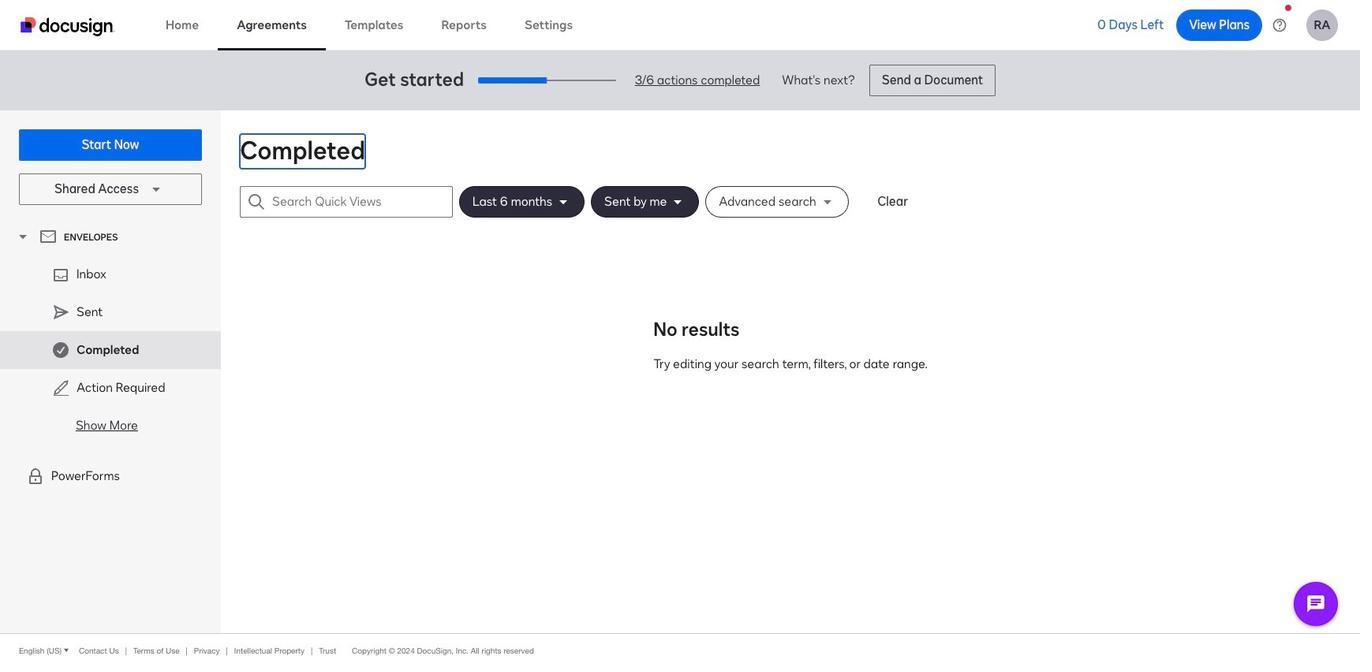 Task type: describe. For each thing, give the bounding box(es) containing it.
manage filters group
[[459, 186, 855, 218]]

secondary navigation
[[0, 110, 221, 634]]

docusign esignature image
[[21, 17, 115, 36]]



Task type: vqa. For each thing, say whether or not it's contained in the screenshot.
user icon
no



Task type: locate. For each thing, give the bounding box(es) containing it.
more info region
[[0, 634, 1361, 668]]

Search Quick Views text field
[[272, 187, 452, 217]]



